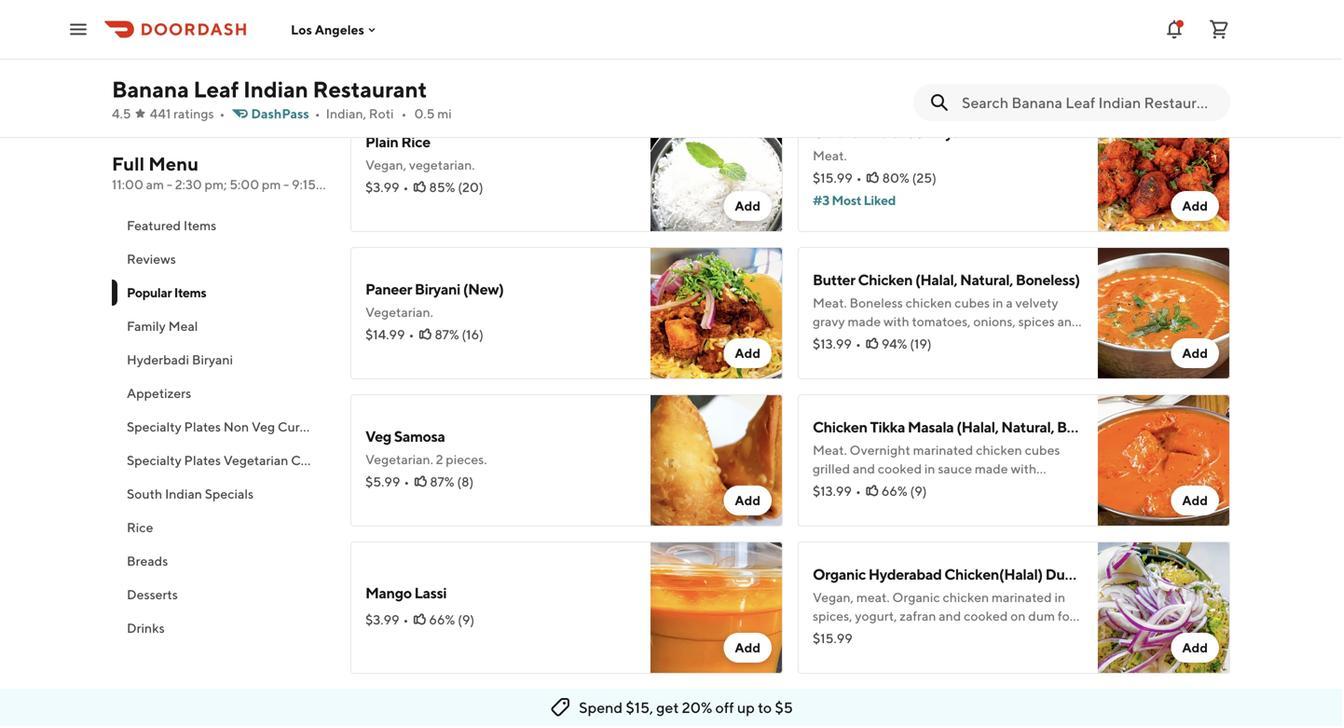Task type: locate. For each thing, give the bounding box(es) containing it.
$13.99 down the gravy at the top right of the page
[[813, 336, 852, 351]]

pm;
[[205, 177, 227, 192]]

chicken halal 65 biryani meat.
[[813, 123, 972, 163]]

family
[[127, 318, 166, 334]]

vegan, down plain
[[365, 157, 406, 172]]

boneless) inside butter chicken (halal, natural, boneless) meat. boneless chicken cubes in a velvety gravy made with tomatoes, onions, spices and a hint of cream for best flavor.
[[1016, 271, 1080, 288]]

and right 'zafran'
[[939, 608, 961, 624]]

1 plates from the top
[[184, 419, 221, 434]]

vegetarian.
[[409, 157, 475, 172]]

0 vertical spatial natural,
[[960, 271, 1013, 288]]

94%
[[882, 336, 907, 351]]

0 horizontal spatial pm
[[262, 177, 281, 192]]

marinated up sauce
[[913, 442, 973, 458]]

66% (9)
[[882, 483, 927, 499], [429, 612, 475, 627]]

specialty down appetizers
[[127, 419, 182, 434]]

marinated inside chicken tikka masala (halal, natural, boneless) meat. overnight marinated chicken cubes grilled and cooked in sauce made with tomatoes, cream, cashews, spices and bell peppers.
[[913, 442, 973, 458]]

2 vertical spatial chicken
[[813, 418, 867, 436]]

chicken up boneless
[[858, 271, 913, 288]]

curries up specialty plates vegetarian curries a la carte at the bottom of page
[[278, 419, 321, 434]]

cream,
[[874, 480, 914, 495]]

pm right 9:15
[[319, 177, 338, 192]]

0 vertical spatial flavor.
[[950, 332, 986, 348]]

0 horizontal spatial a
[[813, 332, 820, 348]]

veg inside veg samosa vegetarian. 2 pieces.
[[365, 427, 391, 445]]

1 horizontal spatial for
[[1058, 608, 1074, 624]]

1 vertical spatial tomatoes,
[[813, 480, 871, 495]]

1 horizontal spatial a
[[336, 453, 346, 468]]

marinated inside organic hyderabad chicken(halal) dum biryani vegan, meat. organic chicken marinated in spices, yogurt, zafran and cooked on dum for maximum flavor.
[[992, 590, 1052, 605]]

tomatoes, up best
[[912, 314, 971, 329]]

0 vertical spatial meat.
[[813, 148, 847, 163]]

1 vertical spatial a
[[813, 332, 820, 348]]

1 horizontal spatial marinated
[[992, 590, 1052, 605]]

chicken for tikka
[[813, 418, 867, 436]]

1 horizontal spatial rice
[[401, 133, 430, 151]]

0 vertical spatial 87%
[[435, 327, 459, 342]]

0 vertical spatial 66%
[[882, 483, 908, 499]]

flavor. down "yogurt,"
[[873, 627, 909, 642]]

rice button
[[112, 511, 328, 544]]

in inside chicken tikka masala (halal, natural, boneless) meat. overnight marinated chicken cubes grilled and cooked in sauce made with tomatoes, cream, cashews, spices and bell peppers.
[[925, 461, 935, 476]]

indian
[[243, 76, 308, 103], [165, 486, 202, 501]]

tomatoes, inside butter chicken (halal, natural, boneless) meat. boneless chicken cubes in a velvety gravy made with tomatoes, onions, spices and a hint of cream for best flavor.
[[912, 314, 971, 329]]

rice down the south
[[127, 520, 153, 535]]

cooked up cream, at the bottom of the page
[[878, 461, 922, 476]]

2 $13.99 • from the top
[[813, 483, 861, 499]]

in
[[993, 295, 1003, 310], [925, 461, 935, 476], [1055, 590, 1065, 605]]

1 vertical spatial made
[[975, 461, 1008, 476]]

spicy boneless halal chicken biryani image
[[1098, 0, 1230, 85]]

in up the cashews, at the bottom right of page
[[925, 461, 935, 476]]

(halal,
[[915, 271, 957, 288], [956, 418, 999, 436]]

specialty for specialty plates vegetarian curries a la carte
[[127, 453, 182, 468]]

with up 94%
[[884, 314, 909, 329]]

1 vertical spatial specialty
[[127, 453, 182, 468]]

1 vertical spatial (halal,
[[956, 418, 999, 436]]

2 specialty from the top
[[127, 453, 182, 468]]

biryani inside organic hyderabad chicken(halal) dum biryani vegan, meat. organic chicken marinated in spices, yogurt, zafran and cooked on dum for maximum flavor.
[[1080, 565, 1126, 583]]

2 plates from the top
[[184, 453, 221, 468]]

curries right vegetarian
[[291, 453, 334, 468]]

(9) for $3.99 •
[[458, 612, 475, 627]]

1 pm from the left
[[262, 177, 281, 192]]

most for #3
[[832, 192, 861, 208]]

$3.99 down plain
[[365, 179, 399, 195]]

$3.99 • down plain
[[365, 179, 409, 195]]

vegetarian.
[[365, 304, 433, 320], [365, 452, 433, 467]]

add for veg samosa
[[735, 493, 761, 508]]

a inside specialty plates vegetarian curries a la carte button
[[336, 453, 346, 468]]

liked
[[414, 45, 446, 61], [864, 45, 896, 61], [864, 192, 896, 208]]

add
[[735, 51, 761, 66], [1182, 51, 1208, 66], [735, 198, 761, 213], [1182, 198, 1208, 213], [735, 345, 761, 361], [1182, 345, 1208, 361], [735, 493, 761, 508], [1182, 493, 1208, 508], [735, 640, 761, 655], [1182, 640, 1208, 655]]

la left the samosa
[[335, 419, 350, 434]]

(8)
[[457, 474, 474, 489]]

0 vertical spatial organic
[[813, 565, 866, 583]]

samosa
[[394, 427, 445, 445]]

$15.99 down "spices,"
[[813, 631, 853, 646]]

spices down sauce
[[972, 480, 1009, 495]]

spend
[[579, 699, 623, 716]]

items for popular items
[[174, 285, 206, 300]]

$14.99 •
[[365, 327, 414, 342]]

0 horizontal spatial 66%
[[429, 612, 455, 627]]

1 vertical spatial rice
[[127, 520, 153, 535]]

1 horizontal spatial with
[[1011, 461, 1037, 476]]

add for plain rice
[[735, 198, 761, 213]]

66% (9) down lassi
[[429, 612, 475, 627]]

0 horizontal spatial in
[[925, 461, 935, 476]]

items up meal
[[174, 285, 206, 300]]

meat. inside chicken halal 65 biryani meat.
[[813, 148, 847, 163]]

0 horizontal spatial veg
[[252, 419, 275, 434]]

0 vertical spatial chicken
[[906, 295, 952, 310]]

add button for organic hyderabad chicken(halal) dum biryani
[[1171, 633, 1219, 663]]

with up bell in the bottom right of the page
[[1011, 461, 1037, 476]]

meat.
[[813, 148, 847, 163], [813, 295, 847, 310], [813, 442, 847, 458]]

most right #1
[[382, 45, 412, 61]]

1 vegetarian. from the top
[[365, 304, 433, 320]]

biryani right dum
[[1080, 565, 1126, 583]]

$13.99
[[813, 336, 852, 351], [813, 483, 852, 499]]

0 horizontal spatial indian
[[165, 486, 202, 501]]

veg left the samosa
[[365, 427, 391, 445]]

1 vertical spatial natural,
[[1001, 418, 1054, 436]]

- right 'am'
[[167, 177, 172, 192]]

(halal, up best
[[915, 271, 957, 288]]

87% left (16)
[[435, 327, 459, 342]]

65
[[906, 123, 924, 141]]

cooked inside chicken tikka masala (halal, natural, boneless) meat. overnight marinated chicken cubes grilled and cooked in sauce made with tomatoes, cream, cashews, spices and bell peppers.
[[878, 461, 922, 476]]

plates inside specialty plates vegetarian curries a la carte button
[[184, 453, 221, 468]]

banana leaf indian restaurant
[[112, 76, 427, 103]]

most
[[382, 45, 412, 61], [832, 45, 861, 61], [832, 192, 861, 208]]

2 pm from the left
[[319, 177, 338, 192]]

$4.99
[[365, 23, 400, 38]]

1 vertical spatial flavor.
[[873, 627, 909, 642]]

and down velvety at the right of the page
[[1057, 314, 1080, 329]]

vegetarian. inside veg samosa vegetarian. 2 pieces.
[[365, 452, 433, 467]]

meat. up $15.99 •
[[813, 148, 847, 163]]

organic up 'meat.'
[[813, 565, 866, 583]]

$13.99 for butter
[[813, 336, 852, 351]]

1 vertical spatial $13.99
[[813, 483, 852, 499]]

1 $13.99 • from the top
[[813, 336, 861, 351]]

dashpass
[[251, 106, 309, 121]]

add button for mango lassi
[[724, 633, 772, 663]]

liked right #1
[[414, 45, 446, 61]]

2 $15.99 from the top
[[813, 631, 853, 646]]

1 vertical spatial $13.99 •
[[813, 483, 861, 499]]

1 specialty from the top
[[127, 419, 182, 434]]

open menu image
[[67, 18, 89, 41]]

0 horizontal spatial made
[[848, 314, 881, 329]]

a
[[323, 419, 333, 434], [336, 453, 346, 468]]

meat. up the grilled
[[813, 442, 847, 458]]

0 vertical spatial carte
[[352, 419, 386, 434]]

0 vertical spatial cubes
[[955, 295, 990, 310]]

87% for (new)
[[435, 327, 459, 342]]

1 horizontal spatial (9)
[[910, 483, 927, 499]]

$13.99 • down the gravy at the top right of the page
[[813, 336, 861, 351]]

$13.99 • for chicken
[[813, 483, 861, 499]]

1 vertical spatial vegetarian.
[[365, 452, 433, 467]]

1 $15.99 from the top
[[813, 170, 853, 185]]

1 vertical spatial 66%
[[429, 612, 455, 627]]

veg right non
[[252, 419, 275, 434]]

1 vertical spatial $15.99
[[813, 631, 853, 646]]

0 vertical spatial vegetarian.
[[365, 304, 433, 320]]

rice inside plain rice vegan, vegetarian.
[[401, 133, 430, 151]]

0 vertical spatial specialty
[[127, 419, 182, 434]]

3 meat. from the top
[[813, 442, 847, 458]]

1 vertical spatial chicken
[[976, 442, 1022, 458]]

0 vertical spatial plates
[[184, 419, 221, 434]]

1 vertical spatial carte
[[366, 453, 399, 468]]

1 vertical spatial in
[[925, 461, 935, 476]]

plain rice image
[[651, 100, 783, 232]]

natural, inside butter chicken (halal, natural, boneless) meat. boneless chicken cubes in a velvety gravy made with tomatoes, onions, spices and a hint of cream for best flavor.
[[960, 271, 1013, 288]]

$5.99 •
[[365, 474, 409, 489]]

made right sauce
[[975, 461, 1008, 476]]

chicken up the grilled
[[813, 418, 867, 436]]

south indian specials
[[127, 486, 254, 501]]

1 horizontal spatial tomatoes,
[[912, 314, 971, 329]]

0 horizontal spatial cooked
[[878, 461, 922, 476]]

0 vertical spatial cooked
[[878, 461, 922, 476]]

natural, up onions,
[[960, 271, 1013, 288]]

2 $3.99 from the top
[[365, 612, 399, 627]]

-
[[167, 177, 172, 192], [283, 177, 289, 192]]

velvety
[[1015, 295, 1058, 310]]

1 vertical spatial indian
[[165, 486, 202, 501]]

1 vertical spatial plates
[[184, 453, 221, 468]]

meal
[[168, 318, 198, 334]]

marinated up on
[[992, 590, 1052, 605]]

1 vertical spatial (9)
[[458, 612, 475, 627]]

0 vertical spatial tomatoes,
[[912, 314, 971, 329]]

1 vertical spatial with
[[1011, 461, 1037, 476]]

items up the 'reviews' "button" in the left of the page
[[184, 218, 216, 233]]

in down dum
[[1055, 590, 1065, 605]]

butter chicken (halal, natural, boneless) meat. boneless chicken cubes in a velvety gravy made with tomatoes, onions, spices and a hint of cream for best flavor.
[[813, 271, 1080, 348]]

boneless) up bell in the bottom right of the page
[[1057, 418, 1121, 436]]

dum
[[1028, 608, 1055, 624]]

0 vertical spatial a
[[323, 419, 333, 434]]

1 vertical spatial spices
[[972, 480, 1009, 495]]

66% (9) down overnight
[[882, 483, 927, 499]]

biryani left (new)
[[415, 280, 460, 298]]

cubes up bell in the bottom right of the page
[[1025, 442, 1060, 458]]

66% down lassi
[[429, 612, 455, 627]]

plain rice vegan, vegetarian.
[[365, 133, 475, 172]]

0 horizontal spatial cubes
[[955, 295, 990, 310]]

87% for vegetarian.
[[430, 474, 454, 489]]

add button for chicken halal 65 biryani
[[1171, 191, 1219, 221]]

off
[[715, 699, 734, 716]]

$13.99 •
[[813, 336, 861, 351], [813, 483, 861, 499]]

2 vertical spatial meat.
[[813, 442, 847, 458]]

add for butter chicken (halal, natural, boneless)
[[1182, 345, 1208, 361]]

plates up the south indian specials
[[184, 453, 221, 468]]

add for paneer biryani (new)
[[735, 345, 761, 361]]

in inside butter chicken (halal, natural, boneless) meat. boneless chicken cubes in a velvety gravy made with tomatoes, onions, spices and a hint of cream for best flavor.
[[993, 295, 1003, 310]]

of
[[848, 332, 860, 348]]

best
[[921, 332, 947, 348]]

organic hyderabad chicken(halal) dum biryani vegan, meat. organic chicken marinated in spices, yogurt, zafran and cooked on dum for maximum flavor.
[[813, 565, 1126, 642]]

vegetarian. up $5.99 •
[[365, 452, 433, 467]]

vegetarian. up $14.99 •
[[365, 304, 433, 320]]

0 vertical spatial (halal,
[[915, 271, 957, 288]]

0 vertical spatial a
[[1006, 295, 1013, 310]]

• right $5.99
[[404, 474, 409, 489]]

up
[[737, 699, 755, 716]]

1 horizontal spatial spices
[[1018, 314, 1055, 329]]

0 vertical spatial for
[[902, 332, 919, 348]]

indian,
[[326, 106, 366, 121]]

87%
[[435, 327, 459, 342], [430, 474, 454, 489]]

in up onions,
[[993, 295, 1003, 310]]

add button
[[724, 44, 772, 74], [1171, 44, 1219, 74], [724, 191, 772, 221], [1171, 191, 1219, 221], [724, 338, 772, 368], [1171, 338, 1219, 368], [724, 486, 772, 515], [1171, 486, 1219, 515], [724, 633, 772, 663], [1171, 633, 1219, 663]]

1 vertical spatial for
[[1058, 608, 1074, 624]]

hyderbadi biryani button
[[112, 343, 328, 377]]

0 vertical spatial $3.99
[[365, 179, 399, 195]]

0 horizontal spatial for
[[902, 332, 919, 348]]

0 vertical spatial indian
[[243, 76, 308, 103]]

0 horizontal spatial a
[[323, 419, 333, 434]]

specialty up the south
[[127, 453, 182, 468]]

85%
[[429, 179, 455, 195]]

0 horizontal spatial with
[[884, 314, 909, 329]]

spices inside butter chicken (halal, natural, boneless) meat. boneless chicken cubes in a velvety gravy made with tomatoes, onions, spices and a hint of cream for best flavor.
[[1018, 314, 1055, 329]]

1 vertical spatial chicken
[[858, 271, 913, 288]]

appetizers button
[[112, 377, 328, 410]]

cooked left on
[[964, 608, 1008, 624]]

$15.99 for $15.99 •
[[813, 170, 853, 185]]

mi
[[437, 106, 452, 121]]

• left 0.5
[[401, 106, 407, 121]]

chicken inside chicken halal 65 biryani meat.
[[813, 123, 867, 141]]

most inside $4.99 #1 most liked
[[382, 45, 412, 61]]

0 vertical spatial $3.99 •
[[365, 179, 409, 195]]

(halal, right 'masala' at the bottom right of the page
[[956, 418, 999, 436]]

1 horizontal spatial 66%
[[882, 483, 908, 499]]

natural, inside chicken tikka masala (halal, natural, boneless) meat. overnight marinated chicken cubes grilled and cooked in sauce made with tomatoes, cream, cashews, spices and bell peppers.
[[1001, 418, 1054, 436]]

Item Search search field
[[962, 92, 1215, 113]]

1 horizontal spatial vegan,
[[813, 590, 854, 605]]

$13.99 down the grilled
[[813, 483, 852, 499]]

for right dum
[[1058, 608, 1074, 624]]

meat. up the gravy at the top right of the page
[[813, 295, 847, 310]]

tomatoes, up the peppers.
[[813, 480, 871, 495]]

$13.99 • down the grilled
[[813, 483, 861, 499]]

$15.99
[[813, 170, 853, 185], [813, 631, 853, 646]]

with inside butter chicken (halal, natural, boneless) meat. boneless chicken cubes in a velvety gravy made with tomatoes, onions, spices and a hint of cream for best flavor.
[[884, 314, 909, 329]]

a up onions,
[[1006, 295, 1013, 310]]

chicken inside butter chicken (halal, natural, boneless) meat. boneless chicken cubes in a velvety gravy made with tomatoes, onions, spices and a hint of cream for best flavor.
[[906, 295, 952, 310]]

1 horizontal spatial cooked
[[964, 608, 1008, 624]]

0 vertical spatial $15.99
[[813, 170, 853, 185]]

meat. inside butter chicken (halal, natural, boneless) meat. boneless chicken cubes in a velvety gravy made with tomatoes, onions, spices and a hint of cream for best flavor.
[[813, 295, 847, 310]]

get
[[656, 699, 679, 716]]

pm right "5:00"
[[262, 177, 281, 192]]

66% down overnight
[[882, 483, 908, 499]]

1 horizontal spatial flavor.
[[950, 332, 986, 348]]

plates
[[184, 419, 221, 434], [184, 453, 221, 468]]

66%
[[882, 483, 908, 499], [429, 612, 455, 627]]

1 vertical spatial meat.
[[813, 295, 847, 310]]

biryani right '65'
[[927, 123, 972, 141]]

plates inside specialty plates non veg curries a la carte button
[[184, 419, 221, 434]]

halal
[[870, 123, 904, 141]]

0 horizontal spatial spices
[[972, 480, 1009, 495]]

a
[[1006, 295, 1013, 310], [813, 332, 820, 348]]

a up specialty plates vegetarian curries a la carte at the bottom of page
[[323, 419, 333, 434]]

plain
[[365, 133, 398, 151]]

1 horizontal spatial 66% (9)
[[882, 483, 927, 499]]

#2 most liked
[[813, 45, 896, 61]]

0 vertical spatial boneless)
[[1016, 271, 1080, 288]]

made inside chicken tikka masala (halal, natural, boneless) meat. overnight marinated chicken cubes grilled and cooked in sauce made with tomatoes, cream, cashews, spices and bell peppers.
[[975, 461, 1008, 476]]

plates for non
[[184, 419, 221, 434]]

overnight
[[850, 442, 910, 458]]

boneless) up velvety at the right of the page
[[1016, 271, 1080, 288]]

66% for $13.99 •
[[882, 483, 908, 499]]

indian up dashpass
[[243, 76, 308, 103]]

carte left the samosa
[[352, 419, 386, 434]]

2 vertical spatial in
[[1055, 590, 1065, 605]]

grilled
[[813, 461, 850, 476]]

most for #2
[[832, 45, 861, 61]]

items inside button
[[184, 218, 216, 233]]

chicken
[[906, 295, 952, 310], [976, 442, 1022, 458], [943, 590, 989, 605]]

1 vertical spatial cooked
[[964, 608, 1008, 624]]

rice
[[401, 133, 430, 151], [127, 520, 153, 535]]

chicken inside chicken tikka masala (halal, natural, boneless) meat. overnight marinated chicken cubes grilled and cooked in sauce made with tomatoes, cream, cashews, spices and bell peppers.
[[813, 418, 867, 436]]

and down overnight
[[853, 461, 875, 476]]

$3.99 • for 85% (20)
[[365, 179, 409, 195]]

organic hyderabad chicken(halal) dum biryani image
[[1098, 542, 1230, 674]]

a right vegetarian
[[336, 453, 346, 468]]

spices
[[1018, 314, 1055, 329], [972, 480, 1009, 495]]

85% (20)
[[429, 179, 483, 195]]

1 vertical spatial $3.99 •
[[365, 612, 409, 627]]

2 vegetarian. from the top
[[365, 452, 433, 467]]

paneer biryani (new) image
[[651, 247, 783, 379]]

1 horizontal spatial indian
[[243, 76, 308, 103]]

in inside organic hyderabad chicken(halal) dum biryani vegan, meat. organic chicken marinated in spices, yogurt, zafran and cooked on dum for maximum flavor.
[[1055, 590, 1065, 605]]

(9)
[[910, 483, 927, 499], [458, 612, 475, 627]]

la left veg samosa vegetarian. 2 pieces.
[[349, 453, 363, 468]]

for left best
[[902, 332, 919, 348]]

made up of
[[848, 314, 881, 329]]

$3.99 down mango
[[365, 612, 399, 627]]

marinated
[[913, 442, 973, 458], [992, 590, 1052, 605]]

$3.99 • for 66% (9)
[[365, 612, 409, 627]]

organic up 'zafran'
[[892, 590, 940, 605]]

plates left non
[[184, 419, 221, 434]]

flavor. inside butter chicken (halal, natural, boneless) meat. boneless chicken cubes in a velvety gravy made with tomatoes, onions, spices and a hint of cream for best flavor.
[[950, 332, 986, 348]]

0 vertical spatial vegan,
[[365, 157, 406, 172]]

specialty plates non veg curries a la carte
[[127, 419, 386, 434]]

vegan,
[[365, 157, 406, 172], [813, 590, 854, 605]]

cooked inside organic hyderabad chicken(halal) dum biryani vegan, meat. organic chicken marinated in spices, yogurt, zafran and cooked on dum for maximum flavor.
[[964, 608, 1008, 624]]

carte inside specialty plates non veg curries a la carte button
[[352, 419, 386, 434]]

66% for $3.99 •
[[429, 612, 455, 627]]

veg inside specialty plates non veg curries a la carte button
[[252, 419, 275, 434]]

biryani down the family meal button
[[192, 352, 233, 367]]

0 horizontal spatial tomatoes,
[[813, 480, 871, 495]]

menu
[[148, 153, 199, 175]]

0 horizontal spatial (9)
[[458, 612, 475, 627]]

2 meat. from the top
[[813, 295, 847, 310]]

1 vertical spatial items
[[174, 285, 206, 300]]

1 horizontal spatial made
[[975, 461, 1008, 476]]

$15.99 up the #3
[[813, 170, 853, 185]]

1 vertical spatial a
[[336, 453, 346, 468]]

$3.99 • down mango
[[365, 612, 409, 627]]

1 meat. from the top
[[813, 148, 847, 163]]

0 vertical spatial made
[[848, 314, 881, 329]]

most down $15.99 •
[[832, 192, 861, 208]]

1 vertical spatial marinated
[[992, 590, 1052, 605]]

1 horizontal spatial cubes
[[1025, 442, 1060, 458]]

flavor. down onions,
[[950, 332, 986, 348]]

bell
[[1036, 480, 1058, 495]]

restaurant
[[313, 76, 427, 103]]

natural, up bell in the bottom right of the page
[[1001, 418, 1054, 436]]

1 $13.99 from the top
[[813, 336, 852, 351]]

peppers.
[[813, 498, 864, 514]]

1 vertical spatial cubes
[[1025, 442, 1060, 458]]

1 $3.99 • from the top
[[365, 179, 409, 195]]

add for mango lassi
[[735, 640, 761, 655]]

1 horizontal spatial organic
[[892, 590, 940, 605]]

0 vertical spatial marinated
[[913, 442, 973, 458]]

2 $3.99 • from the top
[[365, 612, 409, 627]]

2 $13.99 from the top
[[813, 483, 852, 499]]

add for organic hyderabad chicken(halal) dum biryani
[[1182, 640, 1208, 655]]

2 horizontal spatial in
[[1055, 590, 1065, 605]]

chicken up $15.99 •
[[813, 123, 867, 141]]

add button for butter chicken (halal, natural, boneless)
[[1171, 338, 1219, 368]]

spices down velvety at the right of the page
[[1018, 314, 1055, 329]]

vegetarian. inside paneer biryani (new) vegetarian.
[[365, 304, 433, 320]]

liked right #2
[[864, 45, 896, 61]]

cubes up onions,
[[955, 295, 990, 310]]

(20)
[[458, 179, 483, 195]]

items
[[184, 218, 216, 233], [174, 285, 206, 300]]

0 horizontal spatial rice
[[127, 520, 153, 535]]

a left hint
[[813, 332, 820, 348]]

vegan, up "spices,"
[[813, 590, 854, 605]]

0 vertical spatial in
[[993, 295, 1003, 310]]

and inside organic hyderabad chicken(halal) dum biryani vegan, meat. organic chicken marinated in spices, yogurt, zafran and cooked on dum for maximum flavor.
[[939, 608, 961, 624]]

0 horizontal spatial -
[[167, 177, 172, 192]]

87% down 2 at the bottom left of page
[[430, 474, 454, 489]]

rice inside button
[[127, 520, 153, 535]]

carte up $5.99
[[366, 453, 399, 468]]

drinks button
[[112, 611, 328, 645]]

1 $3.99 from the top
[[365, 179, 399, 195]]

rice down 0.5
[[401, 133, 430, 151]]

0 vertical spatial (9)
[[910, 483, 927, 499]]



Task type: describe. For each thing, give the bounding box(es) containing it.
• left cream
[[856, 336, 861, 351]]

20%
[[682, 699, 712, 716]]

los angeles button
[[291, 22, 379, 37]]

drinks
[[127, 620, 165, 636]]

(halal, inside chicken tikka masala (halal, natural, boneless) meat. overnight marinated chicken cubes grilled and cooked in sauce made with tomatoes, cream, cashews, spices and bell peppers.
[[956, 418, 999, 436]]

onions,
[[973, 314, 1016, 329]]

notification bell image
[[1163, 18, 1186, 41]]

popular items
[[127, 285, 206, 300]]

$15.99 •
[[813, 170, 862, 185]]

$5.99
[[365, 474, 400, 489]]

liked for #2 most liked
[[864, 45, 896, 61]]

(25)
[[912, 170, 937, 185]]

pieces.
[[446, 452, 487, 467]]

lassi
[[414, 584, 447, 602]]

(9) for $13.99 •
[[910, 483, 927, 499]]

tikka
[[870, 418, 905, 436]]

add button for paneer biryani (new)
[[724, 338, 772, 368]]

#1
[[365, 45, 380, 61]]

0 vertical spatial la
[[335, 419, 350, 434]]

and left bell in the bottom right of the page
[[1011, 480, 1034, 495]]

mango
[[365, 584, 412, 602]]

dum
[[1045, 565, 1077, 583]]

featured items button
[[112, 209, 328, 242]]

• left 85%
[[403, 179, 409, 195]]

boneless
[[850, 295, 903, 310]]

popular
[[127, 285, 172, 300]]

• left indian, in the top left of the page
[[315, 106, 320, 121]]

meat.
[[856, 590, 890, 605]]

add button for chicken tikka masala (halal, natural, boneless)
[[1171, 486, 1219, 515]]

on
[[1011, 608, 1026, 624]]

• down mango lassi
[[403, 612, 409, 627]]

• up #3 most liked
[[856, 170, 862, 185]]

chicken tikka masala (halal, natural, boneless) image
[[1098, 394, 1230, 527]]

chicken(halal)
[[944, 565, 1043, 583]]

dashpass •
[[251, 106, 320, 121]]

a inside specialty plates non veg curries a la carte button
[[323, 419, 333, 434]]

chicken inside butter chicken (halal, natural, boneless) meat. boneless chicken cubes in a velvety gravy made with tomatoes, onions, spices and a hint of cream for best flavor.
[[858, 271, 913, 288]]

0.5
[[414, 106, 435, 121]]

featured items
[[127, 218, 216, 233]]

vegan, inside organic hyderabad chicken(halal) dum biryani vegan, meat. organic chicken marinated in spices, yogurt, zafran and cooked on dum for maximum flavor.
[[813, 590, 854, 605]]

mango lassi image
[[651, 542, 783, 674]]

chicken halal 65 biryani image
[[1098, 100, 1230, 232]]

leaf
[[193, 76, 239, 103]]

yogurt,
[[855, 608, 897, 624]]

add for chicken halal 65 biryani
[[1182, 198, 1208, 213]]

66% (9) for $13.99 •
[[882, 483, 927, 499]]

9:15
[[292, 177, 316, 192]]

flavor. inside organic hyderabad chicken(halal) dum biryani vegan, meat. organic chicken marinated in spices, yogurt, zafran and cooked on dum for maximum flavor.
[[873, 627, 909, 642]]

and inside butter chicken (halal, natural, boneless) meat. boneless chicken cubes in a velvety gravy made with tomatoes, onions, spices and a hint of cream for best flavor.
[[1057, 314, 1080, 329]]

meat. inside chicken tikka masala (halal, natural, boneless) meat. overnight marinated chicken cubes grilled and cooked in sauce made with tomatoes, cream, cashews, spices and bell peppers.
[[813, 442, 847, 458]]

specialty plates vegetarian curries a la carte
[[127, 453, 399, 468]]

$5
[[775, 699, 793, 716]]

hint
[[822, 332, 846, 348]]

specialty plates vegetarian curries a la carte button
[[112, 444, 399, 477]]

cubes inside chicken tikka masala (halal, natural, boneless) meat. overnight marinated chicken cubes grilled and cooked in sauce made with tomatoes, cream, cashews, spices and bell peppers.
[[1025, 442, 1060, 458]]

non
[[223, 419, 249, 434]]

94% (19)
[[882, 336, 932, 351]]

los
[[291, 22, 312, 37]]

indian inside button
[[165, 486, 202, 501]]

featured
[[127, 218, 181, 233]]

specials
[[205, 486, 254, 501]]

biryani inside button
[[192, 352, 233, 367]]

breads button
[[112, 544, 328, 578]]

indian, roti • 0.5 mi
[[326, 106, 452, 121]]

for inside butter chicken (halal, natural, boneless) meat. boneless chicken cubes in a velvety gravy made with tomatoes, onions, spices and a hint of cream for best flavor.
[[902, 332, 919, 348]]

reviews button
[[112, 242, 328, 276]]

specialty plates non veg curries a la carte button
[[112, 410, 386, 444]]

(16)
[[462, 327, 484, 342]]

hyderabad
[[868, 565, 942, 583]]

chicken for halal
[[813, 123, 867, 141]]

roti
[[369, 106, 394, 121]]

spices inside chicken tikka masala (halal, natural, boneless) meat. overnight marinated chicken cubes grilled and cooked in sauce made with tomatoes, cream, cashews, spices and bell peppers.
[[972, 480, 1009, 495]]

chicken tikka masala (halal, natural, boneless) meat. overnight marinated chicken cubes grilled and cooked in sauce made with tomatoes, cream, cashews, spices and bell peppers.
[[813, 418, 1121, 514]]

veg samosa image
[[651, 394, 783, 527]]

1 horizontal spatial a
[[1006, 295, 1013, 310]]

• left cream, at the bottom of the page
[[856, 483, 861, 499]]

specialty for specialty plates non veg curries a la carte
[[127, 419, 182, 434]]

1 - from the left
[[167, 177, 172, 192]]

full
[[112, 153, 145, 175]]

plates for vegetarian
[[184, 453, 221, 468]]

butter chicken (halal, natural, boneless) image
[[1098, 247, 1230, 379]]

0 horizontal spatial organic
[[813, 565, 866, 583]]

441 ratings •
[[150, 106, 225, 121]]

liked for #3 most liked
[[864, 192, 896, 208]]

(new)
[[463, 280, 504, 298]]

paneer biryani (new) vegetarian.
[[365, 280, 504, 320]]

$15,
[[626, 699, 653, 716]]

made inside butter chicken (halal, natural, boneless) meat. boneless chicken cubes in a velvety gravy made with tomatoes, onions, spices and a hint of cream for best flavor.
[[848, 314, 881, 329]]

cream
[[863, 332, 900, 348]]

2:30
[[175, 177, 202, 192]]

11:00
[[112, 177, 143, 192]]

$4.99 #1 most liked
[[365, 23, 446, 61]]

$13.99 for chicken
[[813, 483, 852, 499]]

gravy
[[813, 314, 845, 329]]

#2
[[813, 45, 829, 61]]

desserts
[[127, 587, 178, 602]]

liked inside $4.99 #1 most liked
[[414, 45, 446, 61]]

vegan, inside plain rice vegan, vegetarian.
[[365, 157, 406, 172]]

vegetarian
[[223, 453, 288, 468]]

items for featured items
[[184, 218, 216, 233]]

zafran
[[900, 608, 936, 624]]

80%
[[882, 170, 909, 185]]

cubes inside butter chicken (halal, natural, boneless) meat. boneless chicken cubes in a velvety gravy made with tomatoes, onions, spices and a hint of cream for best flavor.
[[955, 295, 990, 310]]

0 items, open order cart image
[[1208, 18, 1230, 41]]

appetizers
[[127, 385, 191, 401]]

am
[[146, 177, 164, 192]]

biryani inside paneer biryani (new) vegetarian.
[[415, 280, 460, 298]]

5:00
[[229, 177, 259, 192]]

garlic naan image
[[651, 0, 783, 85]]

chicken inside chicken tikka masala (halal, natural, boneless) meat. overnight marinated chicken cubes grilled and cooked in sauce made with tomatoes, cream, cashews, spices and bell peppers.
[[976, 442, 1022, 458]]

butter
[[813, 271, 855, 288]]

reviews
[[127, 251, 176, 267]]

0 vertical spatial curries
[[278, 419, 321, 434]]

full menu 11:00 am - 2:30 pm; 5:00 pm - 9:15 pm
[[112, 153, 338, 192]]

spices,
[[813, 608, 852, 624]]

$3.99 for 85%
[[365, 179, 399, 195]]

#3
[[813, 192, 829, 208]]

2 - from the left
[[283, 177, 289, 192]]

(halal, inside butter chicken (halal, natural, boneless) meat. boneless chicken cubes in a velvety gravy made with tomatoes, onions, spices and a hint of cream for best flavor.
[[915, 271, 957, 288]]

carte inside specialty plates vegetarian curries a la carte button
[[366, 453, 399, 468]]

angeles
[[315, 22, 364, 37]]

441
[[150, 106, 171, 121]]

banana
[[112, 76, 189, 103]]

66% (9) for $3.99 •
[[429, 612, 475, 627]]

87% (16)
[[435, 327, 484, 342]]

boneless) inside chicken tikka masala (halal, natural, boneless) meat. overnight marinated chicken cubes grilled and cooked in sauce made with tomatoes, cream, cashews, spices and bell peppers.
[[1057, 418, 1121, 436]]

cashews,
[[917, 480, 970, 495]]

(19)
[[910, 336, 932, 351]]

1 vertical spatial la
[[349, 453, 363, 468]]

1 vertical spatial curries
[[291, 453, 334, 468]]

$3.99 for 66%
[[365, 612, 399, 627]]

veg samosa vegetarian. 2 pieces.
[[365, 427, 487, 467]]

#3 most liked
[[813, 192, 896, 208]]

breads
[[127, 553, 168, 569]]

• down leaf at the left top
[[220, 106, 225, 121]]

add button for plain rice
[[724, 191, 772, 221]]

add for chicken tikka masala (halal, natural, boneless)
[[1182, 493, 1208, 508]]

hyderbadi biryani
[[127, 352, 233, 367]]

4.5
[[112, 106, 131, 121]]

tomatoes, inside chicken tikka masala (halal, natural, boneless) meat. overnight marinated chicken cubes grilled and cooked in sauce made with tomatoes, cream, cashews, spices and bell peppers.
[[813, 480, 871, 495]]

$14.99
[[365, 327, 405, 342]]

$15.99 for $15.99
[[813, 631, 853, 646]]

biryani inside chicken halal 65 biryani meat.
[[927, 123, 972, 141]]

chicken inside organic hyderabad chicken(halal) dum biryani vegan, meat. organic chicken marinated in spices, yogurt, zafran and cooked on dum for maximum flavor.
[[943, 590, 989, 605]]

$13.99 • for butter
[[813, 336, 861, 351]]

add button for veg samosa
[[724, 486, 772, 515]]

for inside organic hyderabad chicken(halal) dum biryani vegan, meat. organic chicken marinated in spices, yogurt, zafran and cooked on dum for maximum flavor.
[[1058, 608, 1074, 624]]

with inside chicken tikka masala (halal, natural, boneless) meat. overnight marinated chicken cubes grilled and cooked in sauce made with tomatoes, cream, cashews, spices and bell peppers.
[[1011, 461, 1037, 476]]

• right $14.99
[[409, 327, 414, 342]]



Task type: vqa. For each thing, say whether or not it's contained in the screenshot.
Flavor. inside the THE ORGANIC HYDERABAD CHICKEN(HALAL) DUM BIRYANI VEGAN, MEAT. ORGANIC CHICKEN MARINATED IN SPICES, YOGURT, ZAFRAN AND COOKED ON DUM FOR MAXIMUM FLAVOR.
yes



